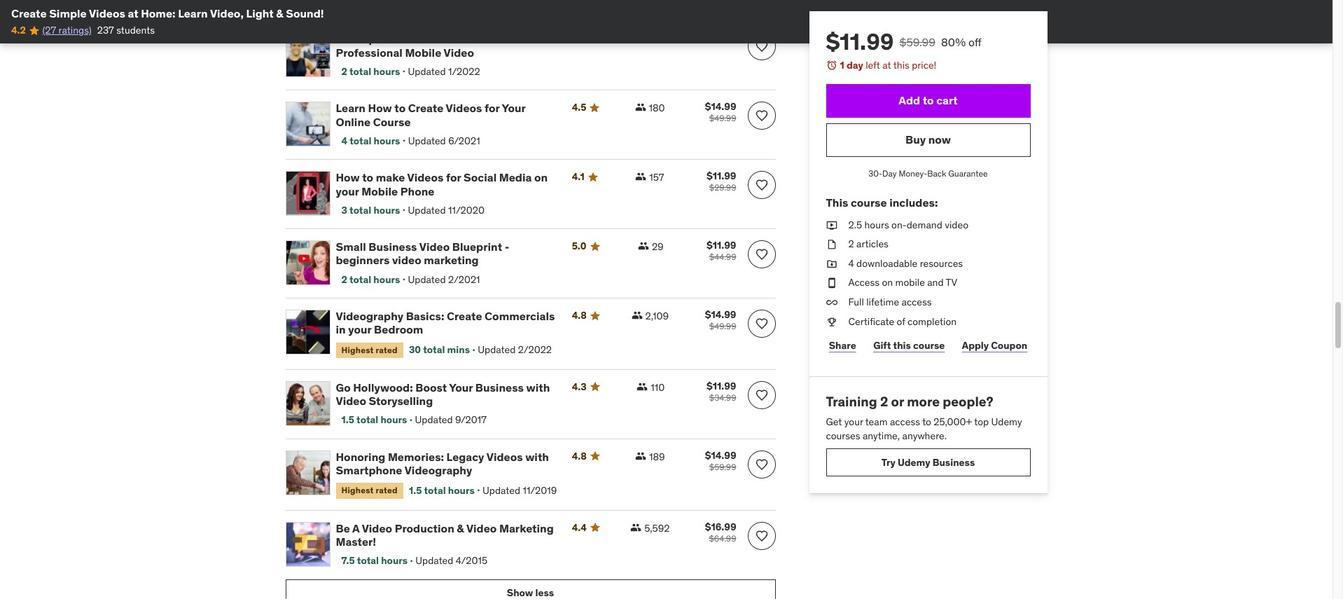 Task type: describe. For each thing, give the bounding box(es) containing it.
hours for smartphone video: learn to produce professional mobile video
[[374, 65, 400, 78]]

this
[[826, 196, 849, 210]]

training
[[826, 393, 878, 410]]

apply coupon
[[962, 339, 1028, 352]]

$11.99 $29.99
[[707, 170, 737, 193]]

4 for 4 downloadable resources
[[849, 257, 855, 270]]

5,592
[[645, 522, 670, 534]]

0 vertical spatial learn
[[178, 6, 208, 20]]

video inside small business video blueprint - beginners video marketing
[[419, 240, 450, 254]]

$59.99 for $11.99
[[900, 35, 936, 49]]

memories:
[[388, 450, 444, 464]]

$16.99
[[705, 520, 737, 533]]

back
[[928, 168, 947, 178]]

1 vertical spatial on
[[882, 276, 893, 289]]

highest for your
[[342, 344, 374, 355]]

1 horizontal spatial course
[[914, 339, 945, 352]]

storyselling
[[369, 394, 433, 408]]

make
[[376, 170, 405, 184]]

access inside training 2 or more people? get your team access to 25,000+ top udemy courses anytime, anywhere.
[[890, 415, 921, 428]]

xsmall image for 5,592
[[631, 522, 642, 533]]

production
[[395, 521, 455, 535]]

learn inside learn how to create videos for your online course
[[336, 101, 366, 115]]

off
[[969, 35, 982, 49]]

resources
[[920, 257, 963, 270]]

updated 11/2020
[[408, 204, 485, 216]]

$14.99 for honoring memories: legacy videos with smartphone videography
[[705, 449, 737, 462]]

237
[[97, 24, 114, 37]]

4.5
[[572, 101, 587, 114]]

try udemy business
[[882, 456, 975, 469]]

4 downloadable resources
[[849, 257, 963, 270]]

top
[[975, 415, 989, 428]]

hours for small business video blueprint - beginners video marketing
[[374, 273, 400, 286]]

small
[[336, 240, 366, 254]]

home:
[[141, 6, 176, 20]]

2 down the professional
[[342, 65, 347, 78]]

4.2
[[11, 24, 26, 37]]

on inside how to make videos for social media on your mobile phone
[[535, 170, 548, 184]]

$11.99 $59.99 80% off
[[826, 27, 982, 56]]

rated for your
[[376, 344, 398, 355]]

downloadable
[[857, 257, 918, 270]]

to inside smartphone video: learn to produce professional mobile video
[[473, 32, 484, 46]]

$19.99
[[705, 31, 737, 44]]

to inside learn how to create videos for your online course
[[395, 101, 406, 115]]

xsmall image for 110
[[637, 381, 648, 392]]

$44.99
[[710, 252, 737, 262]]

0 horizontal spatial udemy
[[898, 456, 931, 469]]

learn how to create videos for your online course
[[336, 101, 526, 129]]

video:
[[405, 32, 438, 46]]

updated 2/2021
[[408, 273, 480, 286]]

$14.99 $49.99 for videography basics: create commercials in your bedroom
[[705, 308, 737, 332]]

1/2022
[[448, 65, 480, 78]]

your inside how to make videos for social media on your mobile phone
[[336, 184, 359, 198]]

2 total hours for beginners
[[342, 273, 400, 286]]

2 down beginners
[[342, 273, 347, 286]]

be a video production & video marketing master!
[[336, 521, 554, 549]]

add to cart
[[899, 93, 958, 107]]

(27
[[42, 24, 56, 37]]

hours down honoring memories: legacy videos with smartphone videography link
[[448, 484, 475, 497]]

6/2021
[[448, 134, 480, 147]]

videography basics: create commercials in your bedroom link
[[336, 309, 555, 337]]

smartphone inside smartphone video: learn to produce professional mobile video
[[336, 32, 402, 46]]

share button
[[826, 331, 860, 360]]

buy now
[[906, 132, 951, 146]]

to inside training 2 or more people? get your team access to 25,000+ top udemy courses anytime, anywhere.
[[923, 415, 932, 428]]

$11.99 for $11.99 $34.99
[[707, 380, 737, 392]]

30
[[409, 343, 421, 356]]

at for this
[[883, 59, 892, 71]]

produce
[[487, 32, 532, 46]]

articles
[[857, 238, 889, 250]]

this course includes:
[[826, 196, 938, 210]]

$14.99 for videography basics: create commercials in your bedroom
[[705, 308, 737, 321]]

& inside "be a video production & video marketing master!"
[[457, 521, 464, 535]]

with inside honoring memories: legacy videos with smartphone videography
[[526, 450, 549, 464]]

$14.99 for learn how to create videos for your online course
[[705, 100, 737, 113]]

video inside small business video blueprint - beginners video marketing
[[392, 253, 422, 267]]

updated 1/2022
[[408, 65, 480, 78]]

learn inside smartphone video: learn to produce professional mobile video
[[441, 32, 471, 46]]

$11.99 $44.99
[[707, 239, 737, 262]]

0 horizontal spatial course
[[851, 196, 887, 210]]

1.5 for updated 9/2017
[[342, 414, 354, 426]]

professional
[[336, 45, 403, 59]]

2 articles
[[849, 238, 889, 250]]

gift this course link
[[871, 331, 948, 360]]

training 2 or more people? get your team access to 25,000+ top udemy courses anytime, anywhere.
[[826, 393, 1023, 442]]

your inside go hollywood: boost your business with video storyselling
[[449, 380, 473, 394]]

apply
[[962, 339, 989, 352]]

$11.99 for $11.99 $44.99
[[707, 239, 737, 252]]

xsmall image for 2 articles
[[826, 238, 838, 251]]

80%
[[942, 35, 966, 49]]

udemy inside training 2 or more people? get your team access to 25,000+ top udemy courses anytime, anywhere.
[[992, 415, 1023, 428]]

anywhere.
[[903, 429, 947, 442]]

phone
[[401, 184, 435, 198]]

29
[[652, 241, 664, 253]]

tv
[[946, 276, 958, 289]]

ratings)
[[59, 24, 92, 37]]

1.5 for updated 11/2019
[[409, 484, 422, 497]]

$11.99 $34.99
[[707, 380, 737, 403]]

110
[[651, 381, 665, 394]]

sound!
[[286, 6, 324, 20]]

business inside small business video blueprint - beginners video marketing
[[369, 240, 417, 254]]

boost
[[416, 380, 447, 394]]

xsmall image for access on mobile and tv
[[826, 276, 838, 290]]

total for video:
[[350, 65, 371, 78]]

be
[[336, 521, 350, 535]]

highest for smartphone
[[342, 485, 374, 496]]

master!
[[336, 535, 376, 549]]

291
[[650, 33, 665, 45]]

2 horizontal spatial business
[[933, 456, 975, 469]]

2 total hours for professional
[[342, 65, 400, 78]]

updated for videos
[[408, 204, 446, 216]]

add
[[899, 93, 921, 107]]

total right 30
[[423, 343, 445, 356]]

create inside learn how to create videos for your online course
[[408, 101, 444, 115]]

videos up 237
[[89, 6, 125, 20]]

hours for learn how to create videos for your online course
[[374, 134, 400, 147]]

0 vertical spatial video
[[945, 218, 969, 231]]

bedroom
[[374, 323, 423, 337]]

and
[[928, 276, 944, 289]]

1 this from the top
[[894, 59, 910, 71]]

commercials
[[485, 309, 555, 323]]

3 wishlist image from the top
[[755, 457, 769, 472]]

$34.99
[[710, 392, 737, 403]]

2 down 2.5 at the top of the page
[[849, 238, 855, 250]]

for inside how to make videos for social media on your mobile phone
[[446, 170, 461, 184]]

0 horizontal spatial create
[[11, 6, 47, 20]]

basics:
[[406, 309, 444, 323]]

team
[[866, 415, 888, 428]]

certificate of completion
[[849, 315, 957, 328]]

updated right mins
[[478, 343, 516, 356]]

at for home:
[[128, 6, 139, 20]]

people?
[[943, 393, 994, 410]]

light
[[246, 6, 274, 20]]

2 this from the top
[[894, 339, 911, 352]]

video inside smartphone video: learn to produce professional mobile video
[[444, 45, 474, 59]]

smartphone inside honoring memories: legacy videos with smartphone videography
[[336, 463, 402, 477]]

-
[[505, 240, 510, 254]]

go hollywood: boost your business with video storyselling
[[336, 380, 550, 408]]

gift
[[874, 339, 891, 352]]

hours up articles on the right top of page
[[865, 218, 890, 231]]

hours for be a video production & video marketing master!
[[381, 554, 408, 567]]

25,000+
[[934, 415, 973, 428]]

4 total hours
[[342, 134, 400, 147]]

how to make videos for social media on your mobile phone
[[336, 170, 548, 198]]

full lifetime access
[[849, 296, 932, 308]]



Task type: vqa. For each thing, say whether or not it's contained in the screenshot.


Task type: locate. For each thing, give the bounding box(es) containing it.
4 for 4 total hours
[[342, 134, 348, 147]]

price!
[[912, 59, 937, 71]]

updated for create
[[408, 134, 446, 147]]

11/2020
[[448, 204, 485, 216]]

1 vertical spatial access
[[890, 415, 921, 428]]

0 horizontal spatial at
[[128, 6, 139, 20]]

learn left video,
[[178, 6, 208, 20]]

total right 3
[[350, 204, 372, 216]]

updated for to
[[408, 65, 446, 78]]

to inside how to make videos for social media on your mobile phone
[[362, 170, 374, 184]]

2 left or
[[881, 393, 889, 410]]

1 vertical spatial rated
[[376, 485, 398, 496]]

xsmall image for 4 downloadable resources
[[826, 257, 838, 271]]

how inside how to make videos for social media on your mobile phone
[[336, 170, 360, 184]]

0 vertical spatial $59.99
[[900, 35, 936, 49]]

how up 3
[[336, 170, 360, 184]]

go
[[336, 380, 351, 394]]

2 horizontal spatial create
[[447, 309, 482, 323]]

your up courses
[[845, 415, 864, 428]]

0 vertical spatial smartphone
[[336, 32, 402, 46]]

1.5 total hours down storyselling
[[342, 414, 407, 426]]

&
[[276, 6, 284, 20], [457, 521, 464, 535]]

cart
[[937, 93, 958, 107]]

0 horizontal spatial $59.99
[[710, 462, 737, 472]]

5 wishlist image from the top
[[755, 529, 769, 543]]

0 vertical spatial your
[[336, 184, 359, 198]]

at right "left"
[[883, 59, 892, 71]]

1 vertical spatial videography
[[405, 463, 472, 477]]

hours
[[374, 65, 400, 78], [374, 134, 400, 147], [374, 204, 400, 216], [865, 218, 890, 231], [374, 273, 400, 286], [381, 414, 407, 426], [448, 484, 475, 497], [381, 554, 408, 567]]

1 horizontal spatial $59.99
[[900, 35, 936, 49]]

2 $14.99 from the top
[[705, 308, 737, 321]]

1 vertical spatial create
[[408, 101, 444, 115]]

1 smartphone from the top
[[336, 32, 402, 46]]

highest rated for smartphone
[[342, 485, 398, 496]]

4.8 right commercials
[[572, 309, 587, 322]]

2 $49.99 from the top
[[710, 321, 737, 332]]

updated down small business video blueprint - beginners video marketing
[[408, 273, 446, 286]]

0 vertical spatial business
[[369, 240, 417, 254]]

students
[[116, 24, 155, 37]]

total down honoring memories: legacy videos with smartphone videography
[[424, 484, 446, 497]]

total for to
[[350, 204, 372, 216]]

180
[[649, 102, 665, 114]]

$59.99 inside $14.99 $59.99
[[710, 462, 737, 472]]

video up 1/2022
[[444, 45, 474, 59]]

1 vertical spatial $14.99
[[705, 308, 737, 321]]

videography down the updated 9/2017
[[405, 463, 472, 477]]

0 horizontal spatial 1.5 total hours
[[342, 414, 407, 426]]

on-
[[892, 218, 907, 231]]

wishlist image for go hollywood: boost your business with video storyselling
[[755, 388, 769, 402]]

day
[[847, 59, 864, 71]]

2 wishlist image from the top
[[755, 178, 769, 192]]

1 vertical spatial 4
[[849, 257, 855, 270]]

wishlist image for videography basics: create commercials in your bedroom
[[755, 317, 769, 331]]

create simple videos at home: learn video, light & sound!
[[11, 6, 324, 20]]

social
[[464, 170, 497, 184]]

xsmall image for 180
[[635, 102, 646, 113]]

$59.99 up price!
[[900, 35, 936, 49]]

1 horizontal spatial your
[[502, 101, 526, 115]]

of
[[897, 315, 906, 328]]

$49.99 up $11.99 $29.99
[[710, 113, 737, 124]]

2 wishlist image from the top
[[755, 248, 769, 262]]

highest rated down honoring
[[342, 485, 398, 496]]

0 vertical spatial rated
[[376, 344, 398, 355]]

9/2017
[[455, 414, 487, 426]]

$14.99 down $34.99
[[705, 449, 737, 462]]

1 vertical spatial &
[[457, 521, 464, 535]]

1 horizontal spatial on
[[882, 276, 893, 289]]

4/2015
[[456, 554, 488, 567]]

video
[[444, 45, 474, 59], [419, 240, 450, 254], [336, 394, 366, 408], [362, 521, 392, 535], [467, 521, 497, 535]]

video,
[[210, 6, 244, 20]]

1 horizontal spatial 1.5 total hours
[[409, 484, 475, 497]]

wishlist image
[[755, 109, 769, 123], [755, 248, 769, 262], [755, 317, 769, 331], [755, 388, 769, 402], [755, 529, 769, 543]]

smartphone left 'video:'
[[336, 32, 402, 46]]

updated for production
[[416, 554, 454, 567]]

0 horizontal spatial 1.5
[[342, 414, 354, 426]]

access on mobile and tv
[[849, 276, 958, 289]]

for inside learn how to create videos for your online course
[[485, 101, 500, 115]]

anytime,
[[863, 429, 900, 442]]

3 wishlist image from the top
[[755, 317, 769, 331]]

$11.99 for $11.99 $29.99
[[707, 170, 737, 182]]

1 horizontal spatial create
[[408, 101, 444, 115]]

0 vertical spatial at
[[128, 6, 139, 20]]

alarm image
[[826, 60, 838, 71]]

smartphone video: learn to produce professional mobile video link
[[336, 32, 555, 59]]

course
[[851, 196, 887, 210], [914, 339, 945, 352]]

1 wishlist image from the top
[[755, 109, 769, 123]]

0 horizontal spatial video
[[392, 253, 422, 267]]

2 vertical spatial learn
[[336, 101, 366, 115]]

highest down honoring
[[342, 485, 374, 496]]

2 vertical spatial $14.99
[[705, 449, 737, 462]]

$49.99 for learn how to create videos for your online course
[[710, 113, 737, 124]]

2 2 total hours from the top
[[342, 273, 400, 286]]

$14.99 down $44.99
[[705, 308, 737, 321]]

1 4.8 from the top
[[572, 309, 587, 322]]

0 vertical spatial 4
[[342, 134, 348, 147]]

1 vertical spatial 4.8
[[572, 450, 587, 462]]

1 horizontal spatial for
[[485, 101, 500, 115]]

your left 4.5
[[502, 101, 526, 115]]

updated 9/2017
[[415, 414, 487, 426]]

highest rated for your
[[342, 344, 398, 355]]

$59.99 inside $11.99 $59.99 80% off
[[900, 35, 936, 49]]

$14.99 $49.99 right 180
[[705, 100, 737, 124]]

2,109
[[646, 310, 669, 322]]

create inside videography basics: create commercials in your bedroom
[[447, 309, 482, 323]]

total for a
[[357, 554, 379, 567]]

mobile
[[405, 45, 442, 59], [362, 184, 398, 198]]

1 vertical spatial $59.99
[[710, 462, 737, 472]]

4 wishlist image from the top
[[755, 388, 769, 402]]

total for how
[[350, 134, 372, 147]]

xsmall image left 110
[[637, 381, 648, 392]]

4.8 for honoring memories: legacy videos with smartphone videography
[[572, 450, 587, 462]]

your right in
[[348, 323, 372, 337]]

video up 4/2015
[[467, 521, 497, 535]]

0 horizontal spatial videography
[[336, 309, 404, 323]]

2 vertical spatial business
[[933, 456, 975, 469]]

1 horizontal spatial videography
[[405, 463, 472, 477]]

1 vertical spatial udemy
[[898, 456, 931, 469]]

hours for go hollywood: boost your business with video storyselling
[[381, 414, 407, 426]]

$49.99
[[710, 113, 737, 124], [710, 321, 737, 332]]

4.8 for videography basics: create commercials in your bedroom
[[572, 309, 587, 322]]

your inside videography basics: create commercials in your bedroom
[[348, 323, 372, 337]]

your
[[502, 101, 526, 115], [449, 380, 473, 394]]

1 vertical spatial this
[[894, 339, 911, 352]]

coupon
[[992, 339, 1028, 352]]

$59.99 up the $16.99
[[710, 462, 737, 472]]

2 inside training 2 or more people? get your team access to 25,000+ top udemy courses anytime, anywhere.
[[881, 393, 889, 410]]

your
[[336, 184, 359, 198], [348, 323, 372, 337], [845, 415, 864, 428]]

2 vertical spatial wishlist image
[[755, 457, 769, 472]]

1 highest rated from the top
[[342, 344, 398, 355]]

with down 2/2022
[[527, 380, 550, 394]]

with up 11/2019
[[526, 450, 549, 464]]

honoring
[[336, 450, 386, 464]]

1 vertical spatial highest rated
[[342, 485, 398, 496]]

$11.99 down $29.99
[[707, 239, 737, 252]]

rated down bedroom
[[376, 344, 398, 355]]

wishlist image for learn how to create videos for your online course
[[755, 109, 769, 123]]

$49.99 up the '$11.99 $34.99'
[[710, 321, 737, 332]]

3 $14.99 from the top
[[705, 449, 737, 462]]

0 horizontal spatial mobile
[[362, 184, 398, 198]]

4.8 down 4.3
[[572, 450, 587, 462]]

$14.99 right 180
[[705, 100, 737, 113]]

to
[[473, 32, 484, 46], [923, 93, 934, 107], [395, 101, 406, 115], [362, 170, 374, 184], [923, 415, 932, 428]]

your inside training 2 or more people? get your team access to 25,000+ top udemy courses anytime, anywhere.
[[845, 415, 864, 428]]

0 horizontal spatial how
[[336, 170, 360, 184]]

video up the updated 2/2021
[[392, 253, 422, 267]]

udemy right top
[[992, 415, 1023, 428]]

xsmall image up share at the right bottom of the page
[[826, 315, 838, 329]]

0 vertical spatial access
[[902, 296, 932, 308]]

mobile inside how to make videos for social media on your mobile phone
[[362, 184, 398, 198]]

& up updated 4/2015
[[457, 521, 464, 535]]

0 vertical spatial 1.5 total hours
[[342, 414, 407, 426]]

your up 3
[[336, 184, 359, 198]]

xsmall image left 5,592
[[631, 522, 642, 533]]

try udemy business link
[[826, 448, 1031, 476]]

xsmall image for full lifetime access
[[826, 296, 838, 309]]

1 vertical spatial highest
[[342, 485, 374, 496]]

1 wishlist image from the top
[[755, 40, 769, 54]]

2.5
[[849, 218, 863, 231]]

updated for your
[[415, 414, 453, 426]]

2 total hours down the professional
[[342, 65, 400, 78]]

$11.99 for $11.99 $59.99 80% off
[[826, 27, 894, 56]]

$29.99
[[710, 182, 737, 193]]

updated down learn how to create videos for your online course
[[408, 134, 446, 147]]

7.5
[[342, 554, 355, 567]]

hours down the production
[[381, 554, 408, 567]]

guarantee
[[949, 168, 988, 178]]

a
[[352, 521, 360, 535]]

0 vertical spatial highest
[[342, 344, 374, 355]]

0 horizontal spatial &
[[276, 6, 284, 20]]

0 horizontal spatial for
[[446, 170, 461, 184]]

videography inside honoring memories: legacy videos with smartphone videography
[[405, 463, 472, 477]]

get
[[826, 415, 842, 428]]

this right gift
[[894, 339, 911, 352]]

try
[[882, 456, 896, 469]]

1
[[840, 59, 845, 71]]

updated down go hollywood: boost your business with video storyselling
[[415, 414, 453, 426]]

0 vertical spatial 1.5
[[342, 414, 354, 426]]

1 vertical spatial $14.99 $49.99
[[705, 308, 737, 332]]

xsmall image left 2 articles
[[826, 238, 838, 251]]

1 horizontal spatial &
[[457, 521, 464, 535]]

video inside go hollywood: boost your business with video storyselling
[[336, 394, 366, 408]]

video right demand
[[945, 218, 969, 231]]

total down online
[[350, 134, 372, 147]]

wishlist image for video
[[755, 40, 769, 54]]

0 vertical spatial with
[[527, 380, 550, 394]]

updated left 11/2019
[[483, 484, 521, 497]]

videography left basics: on the bottom of the page
[[336, 309, 404, 323]]

$64.99
[[709, 533, 737, 544]]

189
[[649, 450, 665, 463]]

create up updated 6/2021
[[408, 101, 444, 115]]

1 horizontal spatial 1.5
[[409, 484, 422, 497]]

xsmall image for 2,109
[[632, 310, 643, 321]]

learn how to create videos for your online course link
[[336, 101, 555, 129]]

0 vertical spatial for
[[485, 101, 500, 115]]

2 vertical spatial your
[[845, 415, 864, 428]]

business right small
[[369, 240, 417, 254]]

updated 4/2015
[[416, 554, 488, 567]]

or
[[892, 393, 904, 410]]

1.5 down memories:
[[409, 484, 422, 497]]

wishlist image
[[755, 40, 769, 54], [755, 178, 769, 192], [755, 457, 769, 472]]

on right media
[[535, 170, 548, 184]]

1 highest from the top
[[342, 344, 374, 355]]

0 vertical spatial create
[[11, 6, 47, 20]]

(27 ratings)
[[42, 24, 92, 37]]

honoring memories: legacy videos with smartphone videography
[[336, 450, 549, 477]]

xsmall image for 157
[[636, 171, 647, 182]]

$14.99 $49.99
[[705, 100, 737, 124], [705, 308, 737, 332]]

video right a
[[362, 521, 392, 535]]

xsmall image for 29
[[638, 241, 649, 252]]

hours for how to make videos for social media on your mobile phone
[[374, 204, 400, 216]]

1 vertical spatial at
[[883, 59, 892, 71]]

1 horizontal spatial learn
[[336, 101, 366, 115]]

30 total mins
[[409, 343, 470, 356]]

$59.99 for $14.99
[[710, 462, 737, 472]]

0 vertical spatial how
[[368, 101, 392, 115]]

4.4
[[572, 521, 587, 534]]

4
[[342, 134, 348, 147], [849, 257, 855, 270]]

4 up access
[[849, 257, 855, 270]]

smartphone up a
[[336, 463, 402, 477]]

be a video production & video marketing master! link
[[336, 521, 555, 549]]

0 vertical spatial &
[[276, 6, 284, 20]]

1 vertical spatial business
[[476, 380, 524, 394]]

wishlist image for be a video production & video marketing master!
[[755, 529, 769, 543]]

1 vertical spatial video
[[392, 253, 422, 267]]

2 highest from the top
[[342, 485, 374, 496]]

157
[[650, 171, 665, 184]]

0 vertical spatial udemy
[[992, 415, 1023, 428]]

1 $49.99 from the top
[[710, 113, 737, 124]]

to up 4 total hours
[[395, 101, 406, 115]]

1 horizontal spatial udemy
[[992, 415, 1023, 428]]

rated
[[376, 344, 398, 355], [376, 485, 398, 496]]

updated 11/2019
[[483, 484, 557, 497]]

1 vertical spatial mobile
[[362, 184, 398, 198]]

0 vertical spatial course
[[851, 196, 887, 210]]

day
[[883, 168, 897, 178]]

video left storyselling
[[336, 394, 366, 408]]

small business video blueprint - beginners video marketing
[[336, 240, 510, 267]]

$11.99 right 110
[[707, 380, 737, 392]]

1.5 total hours down honoring memories: legacy videos with smartphone videography
[[409, 484, 475, 497]]

$49.99 for videography basics: create commercials in your bedroom
[[710, 321, 737, 332]]

mobile inside smartphone video: learn to produce professional mobile video
[[405, 45, 442, 59]]

0 vertical spatial 4.8
[[572, 309, 587, 322]]

1 rated from the top
[[376, 344, 398, 355]]

1 vertical spatial course
[[914, 339, 945, 352]]

demand
[[907, 218, 943, 231]]

full
[[849, 296, 864, 308]]

2 $14.99 $49.99 from the top
[[705, 308, 737, 332]]

1 vertical spatial your
[[449, 380, 473, 394]]

2 4.8 from the top
[[572, 450, 587, 462]]

rated for smartphone
[[376, 485, 398, 496]]

0 horizontal spatial on
[[535, 170, 548, 184]]

0 vertical spatial highest rated
[[342, 344, 398, 355]]

2 total hours down beginners
[[342, 273, 400, 286]]

1 horizontal spatial 4
[[849, 257, 855, 270]]

udemy
[[992, 415, 1023, 428], [898, 456, 931, 469]]

beginners
[[336, 253, 390, 267]]

videos up 6/2021
[[446, 101, 482, 115]]

to left cart
[[923, 93, 934, 107]]

2 vertical spatial create
[[447, 309, 482, 323]]

1 $14.99 $49.99 from the top
[[705, 100, 737, 124]]

total right 7.5 in the left bottom of the page
[[357, 554, 379, 567]]

xsmall image
[[636, 33, 647, 44], [636, 171, 647, 182], [826, 218, 838, 232], [638, 241, 649, 252], [826, 257, 838, 271], [826, 276, 838, 290], [632, 310, 643, 321], [635, 450, 647, 462]]

1 vertical spatial wishlist image
[[755, 178, 769, 192]]

0 vertical spatial $49.99
[[710, 113, 737, 124]]

1 vertical spatial 2 total hours
[[342, 273, 400, 286]]

access
[[849, 276, 880, 289]]

2 smartphone from the top
[[336, 463, 402, 477]]

0 vertical spatial $14.99 $49.99
[[705, 100, 737, 124]]

wishlist image for on
[[755, 178, 769, 192]]

now
[[929, 132, 951, 146]]

0 horizontal spatial learn
[[178, 6, 208, 20]]

to left make
[[362, 170, 374, 184]]

learn up 4 total hours
[[336, 101, 366, 115]]

total for hollywood:
[[357, 414, 379, 426]]

your inside learn how to create videos for your online course
[[502, 101, 526, 115]]

0 horizontal spatial 4
[[342, 134, 348, 147]]

0 vertical spatial wishlist image
[[755, 40, 769, 54]]

highest rated
[[342, 344, 398, 355], [342, 485, 398, 496]]

xsmall image for 291
[[636, 33, 647, 44]]

videos
[[89, 6, 125, 20], [446, 101, 482, 115], [407, 170, 444, 184], [487, 450, 523, 464]]

updated down "be a video production & video marketing master!"
[[416, 554, 454, 567]]

0 vertical spatial mobile
[[405, 45, 442, 59]]

total for business
[[350, 273, 371, 286]]

$11.99 right 157
[[707, 170, 737, 182]]

videos inside learn how to create videos for your online course
[[446, 101, 482, 115]]

videos inside how to make videos for social media on your mobile phone
[[407, 170, 444, 184]]

1 vertical spatial 1.5
[[409, 484, 422, 497]]

$14.99 $49.99 down $44.99
[[705, 308, 737, 332]]

0 horizontal spatial your
[[449, 380, 473, 394]]

wishlist image right $19.99
[[755, 40, 769, 54]]

2 rated from the top
[[376, 485, 398, 496]]

videos up updated 11/2019
[[487, 450, 523, 464]]

highest down in
[[342, 344, 374, 355]]

at up students
[[128, 6, 139, 20]]

how up 4 total hours
[[368, 101, 392, 115]]

30-day money-back guarantee
[[869, 168, 988, 178]]

lifetime
[[867, 296, 900, 308]]

1 $14.99 from the top
[[705, 100, 737, 113]]

0 vertical spatial 2 total hours
[[342, 65, 400, 78]]

$16.99 $64.99
[[705, 520, 737, 544]]

1 vertical spatial your
[[348, 323, 372, 337]]

2/2021
[[448, 273, 480, 286]]

$11.99
[[826, 27, 894, 56], [707, 170, 737, 182], [707, 239, 737, 252], [707, 380, 737, 392]]

videos right make
[[407, 170, 444, 184]]

0 vertical spatial $14.99
[[705, 100, 737, 113]]

mobile
[[896, 276, 925, 289]]

videos inside honoring memories: legacy videos with smartphone videography
[[487, 450, 523, 464]]

business down the updated 2/2022
[[476, 380, 524, 394]]

course up 2.5 at the top of the page
[[851, 196, 887, 210]]

rated down honoring
[[376, 485, 398, 496]]

business inside go hollywood: boost your business with video storyselling
[[476, 380, 524, 394]]

updated 6/2021
[[408, 134, 480, 147]]

xsmall image left full
[[826, 296, 838, 309]]

your right the boost
[[449, 380, 473, 394]]

1 vertical spatial with
[[526, 450, 549, 464]]

business down anywhere.
[[933, 456, 975, 469]]

0 vertical spatial videography
[[336, 309, 404, 323]]

4 down online
[[342, 134, 348, 147]]

2.5 hours on-demand video
[[849, 218, 969, 231]]

1.5 down go
[[342, 414, 354, 426]]

this left price!
[[894, 59, 910, 71]]

updated down phone
[[408, 204, 446, 216]]

$14.99 $59.99
[[705, 449, 737, 472]]

1 vertical spatial learn
[[441, 32, 471, 46]]

wishlist image right $14.99 $59.99
[[755, 457, 769, 472]]

xsmall image
[[635, 102, 646, 113], [826, 238, 838, 251], [826, 296, 838, 309], [826, 315, 838, 329], [637, 381, 648, 392], [631, 522, 642, 533]]

1 vertical spatial for
[[446, 170, 461, 184]]

xsmall image for 189
[[635, 450, 647, 462]]

wishlist image for small business video blueprint - beginners video marketing
[[755, 248, 769, 262]]

30-
[[869, 168, 883, 178]]

with inside go hollywood: boost your business with video storyselling
[[527, 380, 550, 394]]

1.5 total hours for updated 9/2017
[[342, 414, 407, 426]]

honoring memories: legacy videos with smartphone videography link
[[336, 450, 555, 477]]

course down completion
[[914, 339, 945, 352]]

completion
[[908, 315, 957, 328]]

learn up 1/2022
[[441, 32, 471, 46]]

1 horizontal spatial business
[[476, 380, 524, 394]]

1.5 total hours for updated 11/2019
[[409, 484, 475, 497]]

0 vertical spatial on
[[535, 170, 548, 184]]

total down beginners
[[350, 273, 371, 286]]

for
[[485, 101, 500, 115], [446, 170, 461, 184]]

$59.99
[[900, 35, 936, 49], [710, 462, 737, 472]]

0 vertical spatial this
[[894, 59, 910, 71]]

simple
[[49, 6, 87, 20]]

1 horizontal spatial video
[[945, 218, 969, 231]]

updated for blueprint
[[408, 273, 446, 286]]

0 horizontal spatial business
[[369, 240, 417, 254]]

udemy right try
[[898, 456, 931, 469]]

1 horizontal spatial mobile
[[405, 45, 442, 59]]

2 highest rated from the top
[[342, 485, 398, 496]]

xsmall image left 180
[[635, 102, 646, 113]]

xsmall image for 2.5 hours on-demand video
[[826, 218, 838, 232]]

how inside learn how to create videos for your online course
[[368, 101, 392, 115]]

wishlist image right $29.99
[[755, 178, 769, 192]]

$14.99 $49.99 for learn how to create videos for your online course
[[705, 100, 737, 124]]

1 horizontal spatial at
[[883, 59, 892, 71]]

to inside button
[[923, 93, 934, 107]]

videography inside videography basics: create commercials in your bedroom
[[336, 309, 404, 323]]

xsmall image for certificate of completion
[[826, 315, 838, 329]]

1 horizontal spatial how
[[368, 101, 392, 115]]

4.3
[[572, 380, 587, 393]]

11/2019
[[523, 484, 557, 497]]

hours down beginners
[[374, 273, 400, 286]]

total down hollywood:
[[357, 414, 379, 426]]

1 2 total hours from the top
[[342, 65, 400, 78]]



